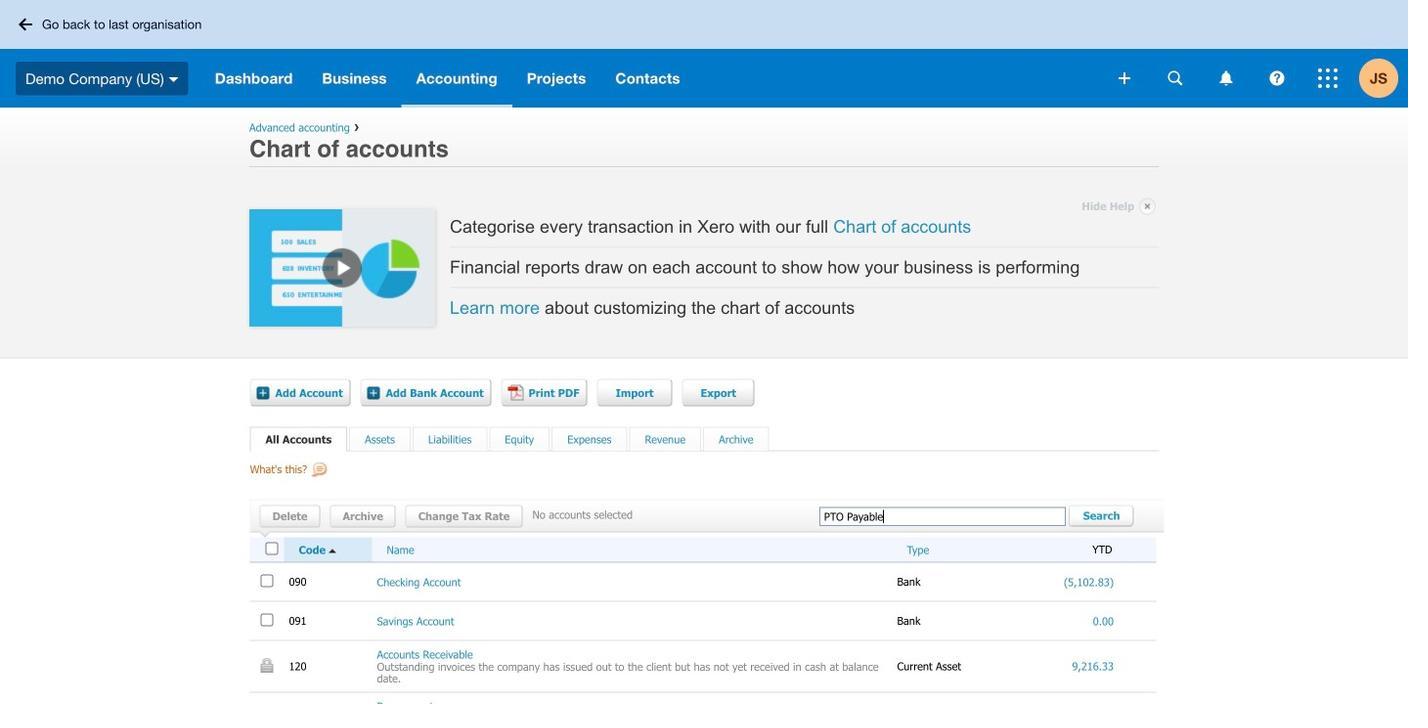 Task type: locate. For each thing, give the bounding box(es) containing it.
None text field
[[820, 507, 1066, 526]]

2 horizontal spatial svg image
[[1319, 68, 1338, 88]]

None checkbox
[[266, 542, 278, 555], [261, 575, 273, 587], [261, 614, 273, 627], [266, 542, 278, 555], [261, 575, 273, 587], [261, 614, 273, 627]]

banner
[[0, 0, 1409, 108]]

svg image
[[1319, 68, 1338, 88], [1168, 71, 1183, 86], [1270, 71, 1285, 86]]

svg image
[[19, 18, 32, 31], [1220, 71, 1233, 86], [1119, 72, 1131, 84], [169, 77, 179, 82]]



Task type: vqa. For each thing, say whether or not it's contained in the screenshot.
xero icon
no



Task type: describe. For each thing, give the bounding box(es) containing it.
0 horizontal spatial svg image
[[1168, 71, 1183, 86]]

1 horizontal spatial svg image
[[1270, 71, 1285, 86]]

you cannot delete/archive system accounts. image
[[261, 658, 273, 673]]



